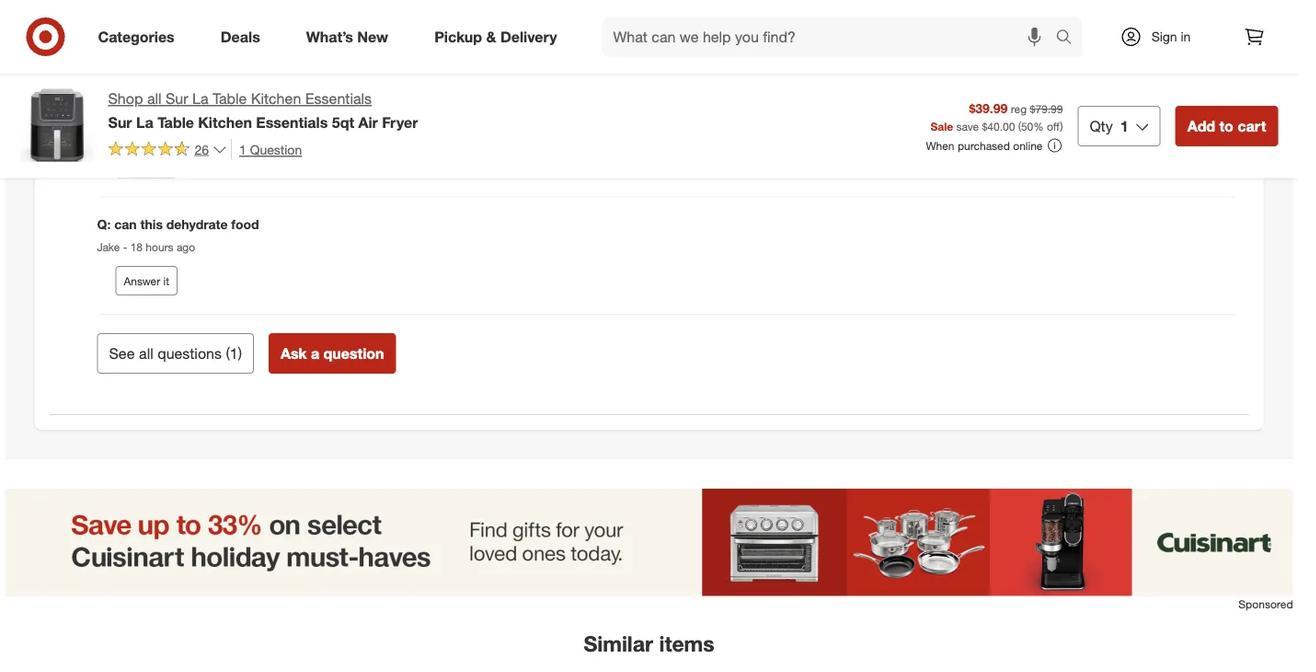 Task type: vqa. For each thing, say whether or not it's contained in the screenshot.
Answer
yes



Task type: locate. For each thing, give the bounding box(es) containing it.
0 vertical spatial answer it button
[[116, 31, 178, 60]]

1 vertical spatial answer it
[[124, 156, 169, 170]]

sur right the
[[166, 90, 188, 108]]

1 horizontal spatial 1
[[239, 141, 247, 157]]

q: for q: are the cancer warnings serious
[[97, 98, 111, 114]]

q: left are at top
[[97, 98, 111, 114]]

1 horizontal spatial -
[[144, 123, 149, 136]]

ask a question
[[281, 344, 384, 362]]

1 answer it button from the top
[[116, 31, 178, 60]]

2 horizontal spatial 1
[[1121, 117, 1129, 135]]

(
[[1019, 119, 1022, 133], [226, 344, 230, 362]]

a
[[311, 344, 320, 362]]

1 vertical spatial all
[[139, 344, 153, 362]]

food
[[231, 216, 259, 232]]

What can we help you find? suggestions appear below search field
[[602, 17, 1061, 57]]

save
[[957, 119, 979, 133]]

answer it down 18
[[124, 274, 169, 288]]

la up 26
[[192, 90, 209, 108]]

2 vertical spatial answer it
[[124, 274, 169, 288]]

0 vertical spatial table
[[213, 90, 247, 108]]

q: left can
[[97, 216, 111, 232]]

1 q: from the top
[[97, 98, 111, 114]]

all
[[147, 90, 162, 108], [139, 344, 153, 362]]

ago
[[177, 240, 195, 254]]

answer it button down 18
[[116, 266, 178, 295]]

purchased
[[958, 138, 1011, 152]]

- left 18
[[123, 240, 127, 254]]

0 vertical spatial it
[[163, 39, 169, 53]]

cancer
[[162, 98, 205, 114]]

0 vertical spatial answer it
[[124, 39, 169, 53]]

2 vertical spatial answer it button
[[116, 266, 178, 295]]

0 vertical spatial answer
[[124, 39, 160, 53]]

) right %
[[1061, 119, 1064, 133]]

shop
[[108, 90, 143, 108]]

kitchen up 26
[[198, 113, 252, 131]]

essentials up 5qt
[[305, 90, 372, 108]]

all right see
[[139, 344, 153, 362]]

answer
[[124, 39, 160, 53], [124, 156, 160, 170], [124, 274, 160, 288]]

it
[[163, 39, 169, 53], [163, 156, 169, 170], [163, 274, 169, 288]]

0 horizontal spatial (
[[226, 344, 230, 362]]

the
[[139, 98, 159, 114]]

question
[[250, 141, 302, 157]]

essentials
[[305, 90, 372, 108], [256, 113, 328, 131]]

reg
[[1011, 102, 1027, 115]]

2 q: from the top
[[97, 216, 111, 232]]

1 it from the top
[[163, 39, 169, 53]]

1 horizontal spatial la
[[192, 90, 209, 108]]

) right questions
[[238, 344, 242, 362]]

&
[[486, 28, 497, 46]]

it for cancer
[[163, 156, 169, 170]]

1 vertical spatial sur
[[108, 113, 132, 131]]

today
[[152, 123, 179, 136]]

- left today
[[144, 123, 149, 136]]

0 vertical spatial -
[[144, 123, 149, 136]]

2 answer it button from the top
[[116, 149, 178, 178]]

kitchen
[[251, 90, 301, 108], [198, 113, 252, 131]]

ask
[[281, 344, 307, 362]]

1 left "question"
[[239, 141, 247, 157]]

( down reg at the right of page
[[1019, 119, 1022, 133]]

$
[[982, 119, 988, 133]]

1 horizontal spatial )
[[1061, 119, 1064, 133]]

1 vertical spatial 1
[[239, 141, 247, 157]]

it for dehydrate
[[163, 274, 169, 288]]

sur
[[166, 90, 188, 108], [108, 113, 132, 131]]

similar items
[[584, 631, 715, 656]]

categories
[[98, 28, 175, 46]]

3 answer it button from the top
[[116, 266, 178, 295]]

1 vertical spatial )
[[238, 344, 242, 362]]

table right 'cancer'
[[213, 90, 247, 108]]

0 vertical spatial )
[[1061, 119, 1064, 133]]

( inside $39.99 reg $79.99 sale save $ 40.00 ( 50 % off )
[[1019, 119, 1022, 133]]

- inside q: can this dehydrate food jake - 18 hours ago
[[123, 240, 127, 254]]

la right are at top
[[136, 113, 153, 131]]

2 it from the top
[[163, 156, 169, 170]]

)
[[1061, 119, 1064, 133], [238, 344, 242, 362]]

0 horizontal spatial sur
[[108, 113, 132, 131]]

sign
[[1152, 29, 1178, 45]]

items
[[659, 631, 715, 656]]

3 answer from the top
[[124, 274, 160, 288]]

answer it
[[124, 39, 169, 53], [124, 156, 169, 170], [124, 274, 169, 288]]

to
[[1220, 117, 1234, 135]]

it down today
[[163, 156, 169, 170]]

it down hours
[[163, 274, 169, 288]]

1 vertical spatial answer it button
[[116, 149, 178, 178]]

categories link
[[82, 17, 198, 57]]

answer it for this
[[124, 274, 169, 288]]

see all questions ( 1 )
[[109, 344, 242, 362]]

dehydrate
[[166, 216, 228, 232]]

cart
[[1238, 117, 1267, 135]]

table up 26 link
[[158, 113, 194, 131]]

essentials up "question"
[[256, 113, 328, 131]]

la
[[192, 90, 209, 108], [136, 113, 153, 131]]

off
[[1047, 119, 1061, 133]]

it up 'cancer'
[[163, 39, 169, 53]]

answer for this
[[124, 274, 160, 288]]

answer up shop
[[124, 39, 160, 53]]

answer it down today
[[124, 156, 169, 170]]

2 vertical spatial 1
[[230, 344, 238, 362]]

-
[[144, 123, 149, 136], [123, 240, 127, 254]]

26
[[195, 141, 209, 157]]

1 right questions
[[230, 344, 238, 362]]

1 vertical spatial it
[[163, 156, 169, 170]]

similar
[[584, 631, 654, 656]]

search
[[1048, 30, 1092, 47]]

0 horizontal spatial table
[[158, 113, 194, 131]]

3 it from the top
[[163, 274, 169, 288]]

1 vertical spatial kitchen
[[198, 113, 252, 131]]

2 vertical spatial it
[[163, 274, 169, 288]]

in
[[1181, 29, 1191, 45]]

answer down "2pupcup"
[[124, 156, 160, 170]]

1 answer it from the top
[[124, 39, 169, 53]]

q: for q: can this dehydrate food
[[97, 216, 111, 232]]

pickup & delivery
[[435, 28, 557, 46]]

1 horizontal spatial (
[[1019, 119, 1022, 133]]

0 horizontal spatial -
[[123, 240, 127, 254]]

0 vertical spatial la
[[192, 90, 209, 108]]

0 vertical spatial q:
[[97, 98, 111, 114]]

2 answer from the top
[[124, 156, 160, 170]]

q: inside q: are the cancer warnings serious 2pupcup - today
[[97, 98, 111, 114]]

answer it button for the
[[116, 149, 178, 178]]

1 vertical spatial la
[[136, 113, 153, 131]]

q: inside q: can this dehydrate food jake - 18 hours ago
[[97, 216, 111, 232]]

( right questions
[[226, 344, 230, 362]]

2 answer it from the top
[[124, 156, 169, 170]]

50
[[1022, 119, 1034, 133]]

1
[[1121, 117, 1129, 135], [239, 141, 247, 157], [230, 344, 238, 362]]

table
[[213, 90, 247, 108], [158, 113, 194, 131]]

all inside shop all sur la table kitchen essentials sur la table kitchen essentials 5qt air fryer
[[147, 90, 162, 108]]

answer it button
[[116, 31, 178, 60], [116, 149, 178, 178], [116, 266, 178, 295]]

delivery
[[501, 28, 557, 46]]

kitchen up "question"
[[251, 90, 301, 108]]

answer it button up shop
[[116, 31, 178, 60]]

this
[[140, 216, 163, 232]]

3 answer it from the top
[[124, 274, 169, 288]]

warnings
[[208, 98, 264, 114]]

jake
[[97, 240, 120, 254]]

1 vertical spatial answer
[[124, 156, 160, 170]]

1 vertical spatial q:
[[97, 216, 111, 232]]

1 vertical spatial -
[[123, 240, 127, 254]]

0 vertical spatial all
[[147, 90, 162, 108]]

deals
[[221, 28, 260, 46]]

1 right qty
[[1121, 117, 1129, 135]]

online
[[1014, 138, 1043, 152]]

serious
[[268, 98, 313, 114]]

2 vertical spatial answer
[[124, 274, 160, 288]]

sur down shop
[[108, 113, 132, 131]]

$79.99
[[1030, 102, 1064, 115]]

1 horizontal spatial sur
[[166, 90, 188, 108]]

q: can this dehydrate food jake - 18 hours ago
[[97, 216, 259, 254]]

all right shop
[[147, 90, 162, 108]]

answer it button down today
[[116, 149, 178, 178]]

0 vertical spatial (
[[1019, 119, 1022, 133]]

q: are the cancer warnings serious 2pupcup - today
[[97, 98, 313, 136]]

answer it up shop
[[124, 39, 169, 53]]

q:
[[97, 98, 111, 114], [97, 216, 111, 232]]

what's new link
[[291, 17, 412, 57]]

answer down 18
[[124, 274, 160, 288]]



Task type: describe. For each thing, give the bounding box(es) containing it.
0 vertical spatial kitchen
[[251, 90, 301, 108]]

0 horizontal spatial )
[[238, 344, 242, 362]]

add
[[1188, 117, 1216, 135]]

sign in link
[[1105, 17, 1220, 57]]

qty
[[1090, 117, 1114, 135]]

can
[[114, 216, 137, 232]]

1 vertical spatial essentials
[[256, 113, 328, 131]]

40.00
[[988, 119, 1016, 133]]

answer for the
[[124, 156, 160, 170]]

see
[[109, 344, 135, 362]]

add to cart button
[[1176, 106, 1279, 146]]

0 vertical spatial essentials
[[305, 90, 372, 108]]

all for see
[[139, 344, 153, 362]]

1 question
[[239, 141, 302, 157]]

0 vertical spatial sur
[[166, 90, 188, 108]]

%
[[1034, 119, 1044, 133]]

sponsored
[[1239, 597, 1294, 611]]

advertisement region
[[5, 489, 1294, 597]]

similar items region
[[5, 489, 1294, 670]]

pickup & delivery link
[[419, 17, 580, 57]]

0 horizontal spatial la
[[136, 113, 153, 131]]

air
[[358, 113, 378, 131]]

sale
[[931, 119, 954, 133]]

image of sur la table kitchen essentials 5qt air fryer image
[[20, 88, 93, 162]]

answer it button for this
[[116, 266, 178, 295]]

5qt
[[332, 113, 354, 131]]

- inside q: are the cancer warnings serious 2pupcup - today
[[144, 123, 149, 136]]

0 horizontal spatial 1
[[230, 344, 238, 362]]

1 vertical spatial table
[[158, 113, 194, 131]]

when
[[926, 138, 955, 152]]

0 vertical spatial 1
[[1121, 117, 1129, 135]]

26 link
[[108, 139, 227, 161]]

all for shop
[[147, 90, 162, 108]]

sign in
[[1152, 29, 1191, 45]]

what's new
[[306, 28, 389, 46]]

add to cart
[[1188, 117, 1267, 135]]

questions
[[158, 344, 222, 362]]

new
[[357, 28, 389, 46]]

qty 1
[[1090, 117, 1129, 135]]

1 answer from the top
[[124, 39, 160, 53]]

search button
[[1048, 17, 1092, 61]]

shop all sur la table kitchen essentials sur la table kitchen essentials 5qt air fryer
[[108, 90, 418, 131]]

) inside $39.99 reg $79.99 sale save $ 40.00 ( 50 % off )
[[1061, 119, 1064, 133]]

2pupcup
[[97, 123, 141, 136]]

hours
[[146, 240, 174, 254]]

deals link
[[205, 17, 283, 57]]

pickup
[[435, 28, 482, 46]]

ask a question button
[[269, 333, 396, 374]]

$39.99 reg $79.99 sale save $ 40.00 ( 50 % off )
[[931, 100, 1064, 133]]

1 question link
[[231, 139, 302, 160]]

are
[[114, 98, 135, 114]]

answer it for the
[[124, 156, 169, 170]]

what's
[[306, 28, 353, 46]]

18
[[130, 240, 143, 254]]

question
[[324, 344, 384, 362]]

$39.99
[[970, 100, 1008, 116]]

fryer
[[382, 113, 418, 131]]

1 vertical spatial (
[[226, 344, 230, 362]]

when purchased online
[[926, 138, 1043, 152]]

1 horizontal spatial table
[[213, 90, 247, 108]]



